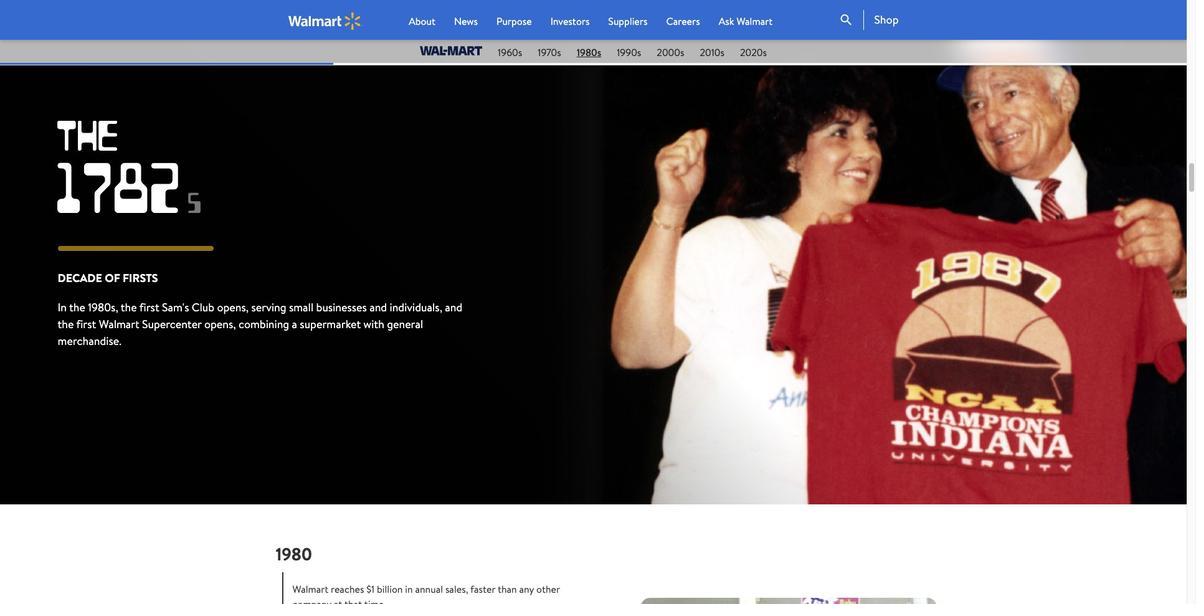 Task type: describe. For each thing, give the bounding box(es) containing it.
company
[[293, 598, 331, 604]]

ask walmart link
[[719, 14, 773, 29]]

0 vertical spatial first
[[139, 300, 159, 315]]

decade
[[58, 271, 102, 286]]

merchandise.
[[58, 333, 121, 349]]

1980
[[276, 542, 312, 566]]

reaches
[[331, 583, 364, 596]]

purpose
[[497, 14, 532, 28]]

2010s link
[[700, 46, 725, 59]]

news
[[454, 14, 478, 28]]

in
[[58, 300, 67, 315]]

small
[[289, 300, 314, 315]]

search
[[839, 12, 854, 27]]

other
[[537, 583, 560, 596]]

0 horizontal spatial first
[[76, 317, 96, 332]]

businesses
[[316, 300, 367, 315]]

walmart inside 'in the 1980s, the first sam's club opens, serving small businesses and individuals, and the first      walmart supercenter opens, combining a supermarket with general merchandise.'
[[99, 317, 139, 332]]

the
[[58, 121, 120, 160]]

0 vertical spatial opens,
[[217, 300, 249, 315]]

news button
[[454, 14, 478, 29]]

supermarket
[[300, 317, 361, 332]]

1 and from the left
[[370, 300, 387, 315]]

2000s
[[657, 46, 684, 59]]

walmart inside walmart reaches $1 billion in annual sales, faster than any other company at that time.
[[293, 583, 328, 596]]

than
[[498, 583, 517, 596]]

1960s link
[[498, 46, 522, 59]]

careers link
[[666, 14, 700, 29]]

2010s
[[700, 46, 725, 59]]

in the 1980s, the first sam's club opens, serving small businesses and individuals, and the first      walmart supercenter opens, combining a supermarket with general merchandise.
[[58, 300, 463, 349]]

2000s link
[[657, 46, 684, 59]]

careers
[[666, 14, 700, 28]]

that
[[345, 598, 362, 604]]

serving
[[251, 300, 286, 315]]

supercenter
[[142, 317, 202, 332]]

1782
[[58, 163, 182, 229]]

1970s
[[538, 46, 561, 59]]

the down the "in"
[[58, 317, 74, 332]]

of
[[105, 271, 120, 286]]

1970s link
[[538, 46, 561, 59]]

the right 1980s, at the left of the page
[[121, 300, 137, 315]]

investors
[[551, 14, 590, 28]]

sales,
[[445, 583, 468, 596]]



Task type: vqa. For each thing, say whether or not it's contained in the screenshot.
THE NEWS
yes



Task type: locate. For each thing, give the bounding box(es) containing it.
1 horizontal spatial and
[[445, 300, 463, 315]]

0 horizontal spatial walmart
[[99, 317, 139, 332]]

about
[[409, 14, 436, 28]]

suppliers
[[609, 14, 648, 28]]

2020s link
[[740, 46, 767, 59]]

1960s
[[498, 46, 522, 59]]

$1
[[367, 583, 375, 596]]

investors button
[[551, 14, 590, 29]]

and up the with
[[370, 300, 387, 315]]

general
[[387, 317, 423, 332]]

s
[[189, 193, 202, 219]]

the right the "in"
[[69, 300, 85, 315]]

opens,
[[217, 300, 249, 315], [204, 317, 236, 332]]

at
[[334, 598, 342, 604]]

sam's
[[162, 300, 189, 315]]

purpose button
[[497, 14, 532, 29]]

the 1782 s
[[58, 121, 202, 229]]

first
[[139, 300, 159, 315], [76, 317, 96, 332]]

first up merchandise.
[[76, 317, 96, 332]]

shop
[[875, 12, 899, 27]]

club
[[192, 300, 214, 315]]

suppliers button
[[609, 14, 648, 29]]

0 vertical spatial walmart
[[737, 14, 773, 28]]

individuals,
[[390, 300, 442, 315]]

2020s
[[740, 46, 767, 59]]

1990s
[[617, 46, 641, 59]]

1 vertical spatial opens,
[[204, 317, 236, 332]]

a
[[292, 317, 297, 332]]

in
[[405, 583, 413, 596]]

ask
[[719, 14, 734, 28]]

time.
[[364, 598, 386, 604]]

with
[[364, 317, 384, 332]]

back to top element
[[420, 46, 482, 59]]

1990s link
[[617, 46, 641, 59]]

walmart reaches $1 billion in annual sales, faster than any other company at that time.
[[293, 583, 560, 604]]

shop link
[[864, 10, 899, 30]]

1 horizontal spatial first
[[139, 300, 159, 315]]

any
[[519, 583, 534, 596]]

1980s,
[[88, 300, 118, 315]]

ask walmart
[[719, 14, 773, 28]]

combining
[[239, 317, 289, 332]]

walmart down 1980s, at the left of the page
[[99, 317, 139, 332]]

walmart
[[737, 14, 773, 28], [99, 317, 139, 332], [293, 583, 328, 596]]

annual
[[415, 583, 443, 596]]

and right "individuals,"
[[445, 300, 463, 315]]

walmart right ask
[[737, 14, 773, 28]]

2 vertical spatial walmart
[[293, 583, 328, 596]]

2 horizontal spatial walmart
[[737, 14, 773, 28]]

decade of firsts
[[58, 271, 158, 286]]

1980s
[[577, 46, 601, 59]]

first left sam's
[[139, 300, 159, 315]]

1980s link
[[577, 46, 601, 59]]

about button
[[409, 14, 436, 29]]

2 and from the left
[[445, 300, 463, 315]]

walmart up company
[[293, 583, 328, 596]]

firsts
[[123, 271, 158, 286]]

opens, down 'club'
[[204, 317, 236, 332]]

billion
[[377, 583, 403, 596]]

1 horizontal spatial walmart
[[293, 583, 328, 596]]

the
[[69, 300, 85, 315], [121, 300, 137, 315], [58, 317, 74, 332]]

home image
[[288, 12, 362, 30]]

opens, right 'club'
[[217, 300, 249, 315]]

and
[[370, 300, 387, 315], [445, 300, 463, 315]]

0 horizontal spatial and
[[370, 300, 387, 315]]

1 vertical spatial first
[[76, 317, 96, 332]]

1 vertical spatial walmart
[[99, 317, 139, 332]]

faster
[[471, 583, 496, 596]]



